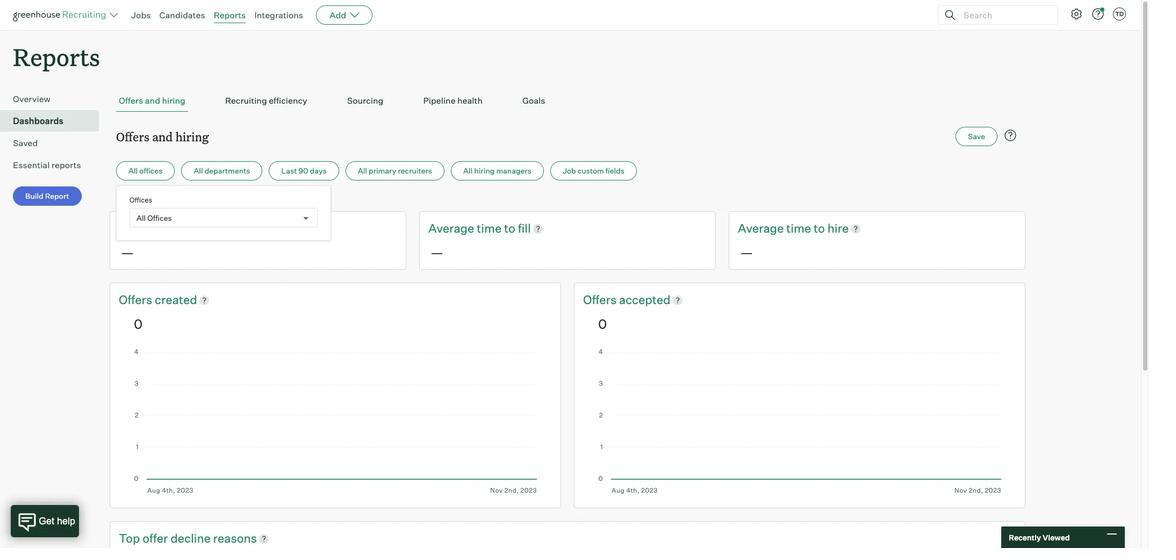 Task type: describe. For each thing, give the bounding box(es) containing it.
0 for created
[[134, 316, 143, 332]]

integrations link
[[255, 10, 303, 20]]

greenhouse recruiting image
[[13, 9, 110, 22]]

all hiring managers
[[464, 166, 532, 175]]

offers inside button
[[119, 95, 143, 106]]

average time to for hire
[[738, 221, 828, 236]]

decline link
[[171, 531, 213, 547]]

top link
[[119, 531, 143, 547]]

to for fill
[[504, 221, 516, 236]]

last 90 days
[[282, 166, 327, 175]]

and inside button
[[145, 95, 160, 106]]

hire link
[[828, 221, 849, 237]]

departments
[[205, 166, 250, 175]]

managers
[[497, 166, 532, 175]]

efficiency
[[269, 95, 308, 106]]

0 horizontal spatial reports
[[13, 41, 100, 73]]

job custom fields
[[563, 166, 625, 175]]

pipeline health
[[424, 95, 483, 106]]

offer acceptance
[[119, 221, 215, 236]]

all departments
[[194, 166, 250, 175]]

all for all offices
[[137, 213, 146, 222]]

overview link
[[13, 93, 95, 106]]

rate link
[[215, 221, 238, 237]]

acceptance link
[[149, 221, 215, 237]]

time link for hire
[[787, 221, 814, 237]]

offers link for accepted
[[584, 292, 620, 309]]

all for all hiring managers
[[464, 166, 473, 175]]

configure image
[[1071, 8, 1084, 20]]

0 vertical spatial reports
[[214, 10, 246, 20]]

build
[[25, 192, 43, 201]]

decline
[[171, 531, 211, 546]]

xychart image for accepted
[[599, 349, 1002, 495]]

0 vertical spatial offices
[[130, 196, 152, 204]]

1 — from the left
[[121, 245, 134, 261]]

sourcing button
[[345, 90, 386, 112]]

-
[[140, 195, 143, 204]]

reasons link
[[213, 531, 257, 547]]

top offer decline
[[119, 531, 213, 546]]

job custom fields button
[[551, 161, 637, 181]]

top
[[119, 531, 140, 546]]

overview
[[13, 94, 50, 104]]

last 90 days button
[[269, 161, 339, 181]]

td
[[1116, 10, 1125, 18]]

recruiting
[[225, 95, 267, 106]]

all departments button
[[181, 161, 263, 181]]

2,
[[161, 195, 168, 204]]

rate
[[215, 221, 238, 236]]

average for fill
[[429, 221, 475, 236]]

1 vertical spatial offices
[[148, 213, 172, 222]]

1 vertical spatial hiring
[[176, 129, 209, 145]]

primary
[[369, 166, 397, 175]]

saved link
[[13, 137, 95, 150]]

add button
[[316, 5, 373, 25]]

recruiters
[[398, 166, 432, 175]]

90
[[299, 166, 308, 175]]

jobs link
[[131, 10, 151, 20]]

last
[[282, 166, 297, 175]]

offers and hiring button
[[116, 90, 188, 112]]

build report
[[25, 192, 69, 201]]

all offices
[[129, 166, 163, 175]]

add
[[330, 10, 346, 20]]

accepted link
[[620, 292, 671, 309]]

build report button
[[13, 187, 82, 206]]

candidates link
[[159, 10, 205, 20]]

offer link
[[119, 221, 149, 237]]

save button
[[956, 127, 998, 146]]

td button
[[1114, 8, 1127, 20]]

to for hire
[[814, 221, 825, 236]]

offices
[[139, 166, 163, 175]]

reports
[[52, 160, 81, 171]]

recruiting efficiency
[[225, 95, 308, 106]]

average time to for fill
[[429, 221, 518, 236]]

time for hire
[[787, 221, 812, 236]]

job
[[563, 166, 576, 175]]

time link for fill
[[477, 221, 504, 237]]

2023
[[169, 195, 188, 204]]

health
[[458, 95, 483, 106]]

1 vertical spatial offers and hiring
[[116, 129, 209, 145]]

sourcing
[[347, 95, 384, 106]]

recently viewed
[[1010, 533, 1071, 542]]

xychart image for created
[[134, 349, 537, 495]]

save
[[969, 132, 986, 141]]

all hiring managers button
[[451, 161, 544, 181]]



Task type: vqa. For each thing, say whether or not it's contained in the screenshot.
Department
no



Task type: locate. For each thing, give the bounding box(es) containing it.
1 horizontal spatial offers link
[[584, 292, 620, 309]]

1 horizontal spatial average link
[[738, 221, 787, 237]]

1 0 from the left
[[134, 316, 143, 332]]

0 horizontal spatial average
[[429, 221, 475, 236]]

0 for accepted
[[599, 316, 607, 332]]

average for hire
[[738, 221, 784, 236]]

—
[[121, 245, 134, 261], [431, 245, 444, 261], [741, 245, 754, 261]]

reports
[[214, 10, 246, 20], [13, 41, 100, 73]]

faq image
[[1005, 129, 1018, 142]]

1 vertical spatial reports
[[13, 41, 100, 73]]

hire
[[828, 221, 849, 236]]

2 time link from the left
[[787, 221, 814, 237]]

custom
[[578, 166, 604, 175]]

0 vertical spatial and
[[145, 95, 160, 106]]

goals
[[523, 95, 546, 106]]

0 horizontal spatial 0
[[134, 316, 143, 332]]

jobs
[[131, 10, 151, 20]]

essential
[[13, 160, 50, 171]]

nov
[[145, 195, 159, 204]]

goals button
[[520, 90, 548, 112]]

time link left hire link
[[787, 221, 814, 237]]

all left departments at the left of the page
[[194, 166, 203, 175]]

time
[[477, 221, 502, 236], [787, 221, 812, 236]]

all primary recruiters button
[[346, 161, 445, 181]]

2 offers link from the left
[[584, 292, 620, 309]]

all for all primary recruiters
[[358, 166, 367, 175]]

offers and hiring inside button
[[119, 95, 185, 106]]

average link for hire
[[738, 221, 787, 237]]

hiring
[[162, 95, 185, 106], [176, 129, 209, 145], [475, 166, 495, 175]]

2 xychart image from the left
[[599, 349, 1002, 495]]

2 to from the left
[[814, 221, 825, 236]]

1 horizontal spatial average time to
[[738, 221, 828, 236]]

viewed
[[1043, 533, 1071, 542]]

time for fill
[[477, 221, 502, 236]]

0 horizontal spatial xychart image
[[134, 349, 537, 495]]

0 horizontal spatial time
[[477, 221, 502, 236]]

to link
[[504, 221, 518, 237], [814, 221, 828, 237]]

1 horizontal spatial xychart image
[[599, 349, 1002, 495]]

offer
[[143, 531, 168, 546]]

4
[[133, 195, 138, 204]]

1 time from the left
[[477, 221, 502, 236]]

0
[[134, 316, 143, 332], [599, 316, 607, 332]]

1 time link from the left
[[477, 221, 504, 237]]

pipeline health button
[[421, 90, 486, 112]]

saved
[[13, 138, 38, 149]]

1 horizontal spatial reports
[[214, 10, 246, 20]]

0 horizontal spatial offers link
[[119, 292, 155, 309]]

0 vertical spatial offers and hiring
[[119, 95, 185, 106]]

1 horizontal spatial time link
[[787, 221, 814, 237]]

report
[[45, 192, 69, 201]]

2 to link from the left
[[814, 221, 828, 237]]

fill link
[[518, 221, 531, 237]]

reports right candidates link
[[214, 10, 246, 20]]

dashboards
[[13, 116, 64, 126]]

all inside all primary recruiters button
[[358, 166, 367, 175]]

recently
[[1010, 533, 1042, 542]]

average
[[429, 221, 475, 236], [738, 221, 784, 236]]

3 — from the left
[[741, 245, 754, 261]]

to
[[504, 221, 516, 236], [814, 221, 825, 236]]

td button
[[1112, 5, 1129, 23]]

all offices
[[137, 213, 172, 222]]

1 horizontal spatial to
[[814, 221, 825, 236]]

all for all departments
[[194, 166, 203, 175]]

time link
[[477, 221, 504, 237], [787, 221, 814, 237]]

0 horizontal spatial to link
[[504, 221, 518, 237]]

1 average from the left
[[429, 221, 475, 236]]

tab list containing offers and hiring
[[116, 90, 1020, 112]]

2 average from the left
[[738, 221, 784, 236]]

1 vertical spatial and
[[152, 129, 173, 145]]

offers link for created
[[119, 292, 155, 309]]

all inside all departments button
[[194, 166, 203, 175]]

all inside all offices button
[[129, 166, 138, 175]]

xychart image
[[134, 349, 537, 495], [599, 349, 1002, 495]]

to link for fill
[[504, 221, 518, 237]]

time link left fill link
[[477, 221, 504, 237]]

all left managers
[[464, 166, 473, 175]]

all for all offices
[[129, 166, 138, 175]]

aug 4 - nov 2, 2023
[[116, 195, 188, 204]]

all offices button
[[116, 161, 175, 181]]

1 xychart image from the left
[[134, 349, 537, 495]]

2 0 from the left
[[599, 316, 607, 332]]

1 offers link from the left
[[119, 292, 155, 309]]

recruiting efficiency button
[[223, 90, 310, 112]]

dashboards link
[[13, 115, 95, 128]]

essential reports
[[13, 160, 81, 171]]

fill
[[518, 221, 531, 236]]

created link
[[155, 292, 197, 309]]

2 average time to from the left
[[738, 221, 828, 236]]

aug
[[116, 195, 131, 204]]

essential reports link
[[13, 159, 95, 172]]

Search text field
[[962, 7, 1049, 23]]

all inside all hiring managers button
[[464, 166, 473, 175]]

2 vertical spatial hiring
[[475, 166, 495, 175]]

1 to link from the left
[[504, 221, 518, 237]]

fields
[[606, 166, 625, 175]]

time left hire
[[787, 221, 812, 236]]

2 — from the left
[[431, 245, 444, 261]]

time left the fill
[[477, 221, 502, 236]]

to left hire
[[814, 221, 825, 236]]

reports down greenhouse recruiting image
[[13, 41, 100, 73]]

all left primary
[[358, 166, 367, 175]]

offers link
[[119, 292, 155, 309], [584, 292, 620, 309]]

all left offices
[[129, 166, 138, 175]]

reports link
[[214, 10, 246, 20]]

reasons
[[213, 531, 257, 546]]

to link for hire
[[814, 221, 828, 237]]

candidates
[[159, 10, 205, 20]]

0 horizontal spatial average link
[[429, 221, 477, 237]]

created
[[155, 293, 197, 307]]

0 horizontal spatial average time to
[[429, 221, 518, 236]]

1 horizontal spatial to link
[[814, 221, 828, 237]]

2 horizontal spatial —
[[741, 245, 754, 261]]

— for hire
[[741, 245, 754, 261]]

offer
[[119, 221, 146, 236]]

offers and hiring
[[119, 95, 185, 106], [116, 129, 209, 145]]

1 horizontal spatial time
[[787, 221, 812, 236]]

accepted
[[620, 293, 671, 307]]

to left the fill
[[504, 221, 516, 236]]

2 time from the left
[[787, 221, 812, 236]]

— for fill
[[431, 245, 444, 261]]

integrations
[[255, 10, 303, 20]]

all
[[129, 166, 138, 175], [194, 166, 203, 175], [358, 166, 367, 175], [464, 166, 473, 175], [137, 213, 146, 222]]

0 horizontal spatial to
[[504, 221, 516, 236]]

0 horizontal spatial time link
[[477, 221, 504, 237]]

pipeline
[[424, 95, 456, 106]]

1 horizontal spatial —
[[431, 245, 444, 261]]

1 average time to from the left
[[429, 221, 518, 236]]

2 average link from the left
[[738, 221, 787, 237]]

1 average link from the left
[[429, 221, 477, 237]]

tab list
[[116, 90, 1020, 112]]

all down -
[[137, 213, 146, 222]]

average link for fill
[[429, 221, 477, 237]]

offices
[[130, 196, 152, 204], [148, 213, 172, 222]]

0 vertical spatial hiring
[[162, 95, 185, 106]]

1 to from the left
[[504, 221, 516, 236]]

acceptance
[[149, 221, 213, 236]]

1 horizontal spatial 0
[[599, 316, 607, 332]]

offer link
[[143, 531, 171, 547]]

0 horizontal spatial —
[[121, 245, 134, 261]]

and
[[145, 95, 160, 106], [152, 129, 173, 145]]

days
[[310, 166, 327, 175]]

1 horizontal spatial average
[[738, 221, 784, 236]]

hiring inside tab list
[[162, 95, 185, 106]]

all primary recruiters
[[358, 166, 432, 175]]



